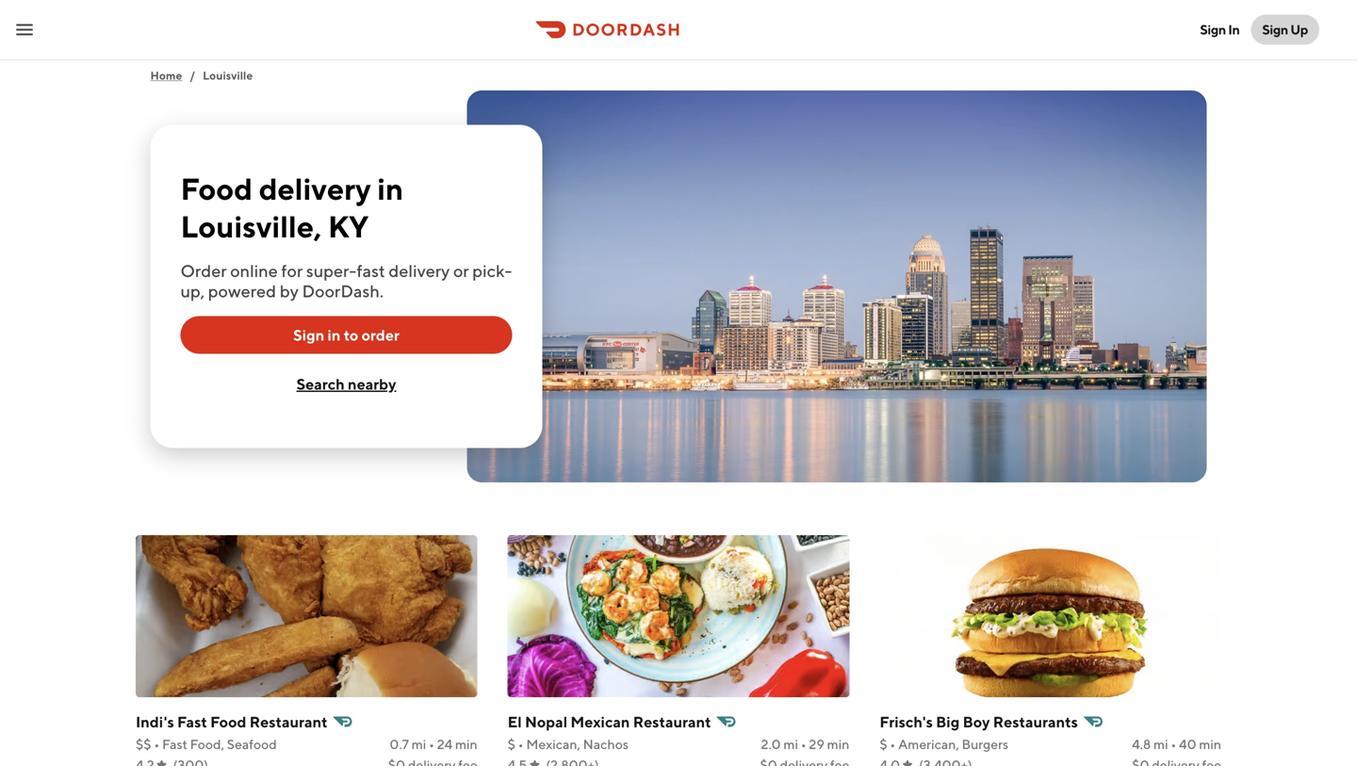 Task type: locate. For each thing, give the bounding box(es) containing it.
in inside "food delivery in louisville, ky"
[[377, 171, 404, 206]]

• left 40
[[1171, 737, 1177, 752]]

1 • from the left
[[154, 737, 159, 752]]

mi for frisch's big boy restaurants
[[1154, 737, 1168, 752]]

2 restaurant from the left
[[633, 713, 711, 731]]

• down el
[[518, 737, 524, 752]]

sign for sign in
[[1200, 22, 1226, 37]]

0 horizontal spatial restaurant
[[250, 713, 328, 731]]

fast down indi's
[[162, 737, 187, 752]]

1 vertical spatial in
[[328, 326, 341, 344]]

1 vertical spatial delivery
[[389, 261, 450, 281]]

0 vertical spatial delivery
[[259, 171, 371, 206]]

search nearby button
[[181, 365, 512, 403]]

0 horizontal spatial sign
[[293, 326, 324, 344]]

1 vertical spatial food
[[210, 713, 246, 731]]

min right 24
[[455, 737, 478, 752]]

3 min from the left
[[1199, 737, 1222, 752]]

0.7 mi • 24 min
[[390, 737, 478, 752]]

min right 29
[[827, 737, 850, 752]]

in
[[377, 171, 404, 206], [328, 326, 341, 344]]

1 horizontal spatial restaurant
[[633, 713, 711, 731]]

0.7
[[390, 737, 409, 752]]

restaurant right mexican
[[633, 713, 711, 731]]

$ down frisch's
[[880, 737, 888, 752]]

• right $$
[[154, 737, 159, 752]]

min right 40
[[1199, 737, 1222, 752]]

delivery left the or
[[389, 261, 450, 281]]

0 horizontal spatial $
[[508, 737, 516, 752]]

4.8 mi • 40 min
[[1132, 737, 1222, 752]]

sign up
[[1262, 22, 1308, 37]]

online
[[230, 261, 278, 281]]

1 horizontal spatial mi
[[784, 737, 798, 752]]

seafood
[[227, 737, 277, 752]]

2 mi from the left
[[784, 737, 798, 752]]

0 horizontal spatial delivery
[[259, 171, 371, 206]]

0 vertical spatial food
[[181, 171, 253, 206]]

1 mi from the left
[[412, 737, 426, 752]]

mi right 2.0 at right
[[784, 737, 798, 752]]

sign in
[[1200, 22, 1240, 37]]

1 horizontal spatial $
[[880, 737, 888, 752]]

$
[[508, 737, 516, 752], [880, 737, 888, 752]]

mi
[[412, 737, 426, 752], [784, 737, 798, 752], [1154, 737, 1168, 752]]

• left 29
[[801, 737, 806, 752]]

sign left up
[[1262, 22, 1288, 37]]

0 horizontal spatial min
[[455, 737, 478, 752]]

6 • from the left
[[1171, 737, 1177, 752]]

min
[[455, 737, 478, 752], [827, 737, 850, 752], [1199, 737, 1222, 752]]

delivery
[[259, 171, 371, 206], [389, 261, 450, 281]]

1 horizontal spatial in
[[377, 171, 404, 206]]

delivery up ky
[[259, 171, 371, 206]]

search
[[297, 375, 345, 393]]

sign left to
[[293, 326, 324, 344]]

nopal
[[525, 713, 568, 731]]

in up fast
[[377, 171, 404, 206]]

$ down el
[[508, 737, 516, 752]]

big
[[936, 713, 960, 731]]

open menu image
[[13, 18, 36, 41]]

•
[[154, 737, 159, 752], [429, 737, 434, 752], [518, 737, 524, 752], [801, 737, 806, 752], [890, 737, 896, 752], [1171, 737, 1177, 752]]

2 horizontal spatial mi
[[1154, 737, 1168, 752]]

• down frisch's
[[890, 737, 896, 752]]

2 min from the left
[[827, 737, 850, 752]]

sign in to order
[[293, 326, 400, 344]]

fast
[[177, 713, 207, 731], [162, 737, 187, 752]]

sign
[[1200, 22, 1226, 37], [1262, 22, 1288, 37], [293, 326, 324, 344]]

mi right 0.7
[[412, 737, 426, 752]]

• left 24
[[429, 737, 434, 752]]

mi right 4.8
[[1154, 737, 1168, 752]]

5 • from the left
[[890, 737, 896, 752]]

2 horizontal spatial sign
[[1262, 22, 1288, 37]]

24
[[437, 737, 453, 752]]

1 min from the left
[[455, 737, 478, 752]]

food inside "food delivery in louisville, ky"
[[181, 171, 253, 206]]

sign left the in
[[1200, 22, 1226, 37]]

food delivery hero image
[[467, 90, 1207, 483]]

nearby
[[348, 375, 396, 393]]

mexican,
[[526, 737, 581, 752]]

1 restaurant from the left
[[250, 713, 328, 731]]

1 $ from the left
[[508, 737, 516, 752]]

2.0 mi • 29 min
[[761, 737, 850, 752]]

restaurant
[[250, 713, 328, 731], [633, 713, 711, 731]]

1 horizontal spatial min
[[827, 737, 850, 752]]

food up food,
[[210, 713, 246, 731]]

in left to
[[328, 326, 341, 344]]

home / louisville
[[150, 69, 253, 82]]

1 horizontal spatial sign
[[1200, 22, 1226, 37]]

1 horizontal spatial delivery
[[389, 261, 450, 281]]

restaurant for el nopal mexican restaurant
[[633, 713, 711, 731]]

2 $ from the left
[[880, 737, 888, 752]]

food
[[181, 171, 253, 206], [210, 713, 246, 731]]

min for indi's fast food restaurant
[[455, 737, 478, 752]]

frisch's big boy restaurants
[[880, 713, 1078, 731]]

sign for sign in to order
[[293, 326, 324, 344]]

mi for el nopal mexican restaurant
[[784, 737, 798, 752]]

boy
[[963, 713, 990, 731]]

ky
[[328, 209, 369, 244]]

2 horizontal spatial min
[[1199, 737, 1222, 752]]

frisch's
[[880, 713, 933, 731]]

0 vertical spatial in
[[377, 171, 404, 206]]

food up louisville,
[[181, 171, 253, 206]]

home link
[[150, 60, 182, 90]]

in
[[1228, 22, 1240, 37]]

burgers
[[962, 737, 1009, 752]]

restaurant up "seafood"
[[250, 713, 328, 731]]

0 horizontal spatial mi
[[412, 737, 426, 752]]

food,
[[190, 737, 224, 752]]

3 mi from the left
[[1154, 737, 1168, 752]]

4.8
[[1132, 737, 1151, 752]]

fast up $$ • fast food, seafood
[[177, 713, 207, 731]]



Task type: vqa. For each thing, say whether or not it's contained in the screenshot.


Task type: describe. For each thing, give the bounding box(es) containing it.
sign in link
[[1189, 11, 1251, 49]]

up
[[1291, 22, 1308, 37]]

for
[[281, 261, 303, 281]]

louisville
[[203, 69, 253, 82]]

min for frisch's big boy restaurants
[[1199, 737, 1222, 752]]

super-
[[306, 261, 357, 281]]

3 • from the left
[[518, 737, 524, 752]]

nachos
[[583, 737, 629, 752]]

sign for sign up
[[1262, 22, 1288, 37]]

40
[[1179, 737, 1197, 752]]

min for el nopal mexican restaurant
[[827, 737, 850, 752]]

search nearby
[[297, 375, 396, 393]]

fast
[[357, 261, 385, 281]]

indi's fast food restaurant
[[136, 713, 328, 731]]

$ • mexican, nachos
[[508, 737, 629, 752]]

louisville,
[[181, 209, 322, 244]]

mexican
[[571, 713, 630, 731]]

pick-
[[472, 261, 512, 281]]

delivery inside order online for super-fast delivery or pick- up, powered by doordash.
[[389, 261, 450, 281]]

powered
[[208, 281, 276, 301]]

$ • american, burgers
[[880, 737, 1009, 752]]

mi for indi's fast food restaurant
[[412, 737, 426, 752]]

restaurant for indi's fast food restaurant
[[250, 713, 328, 731]]

or
[[453, 261, 469, 281]]

sign up link
[[1251, 15, 1320, 45]]

restaurants
[[993, 713, 1078, 731]]

order
[[362, 326, 400, 344]]

sign in to order link
[[181, 316, 512, 354]]

$ for el nopal mexican restaurant
[[508, 737, 516, 752]]

order online for super-fast delivery or pick- up, powered by doordash.
[[181, 261, 512, 301]]

doordash.
[[302, 281, 384, 301]]

2.0
[[761, 737, 781, 752]]

by
[[280, 281, 299, 301]]

1 vertical spatial fast
[[162, 737, 187, 752]]

el nopal mexican restaurant
[[508, 713, 711, 731]]

$$ • fast food, seafood
[[136, 737, 277, 752]]

0 vertical spatial fast
[[177, 713, 207, 731]]

0 horizontal spatial in
[[328, 326, 341, 344]]

29
[[809, 737, 825, 752]]

to
[[344, 326, 358, 344]]

up,
[[181, 281, 205, 301]]

food delivery in louisville, ky
[[181, 171, 404, 244]]

$$
[[136, 737, 151, 752]]

2 • from the left
[[429, 737, 434, 752]]

delivery inside "food delivery in louisville, ky"
[[259, 171, 371, 206]]

order
[[181, 261, 227, 281]]

home
[[150, 69, 182, 82]]

$ for frisch's big boy restaurants
[[880, 737, 888, 752]]

4 • from the left
[[801, 737, 806, 752]]

/
[[190, 69, 195, 82]]

indi's
[[136, 713, 174, 731]]

american,
[[898, 737, 959, 752]]

el
[[508, 713, 522, 731]]



